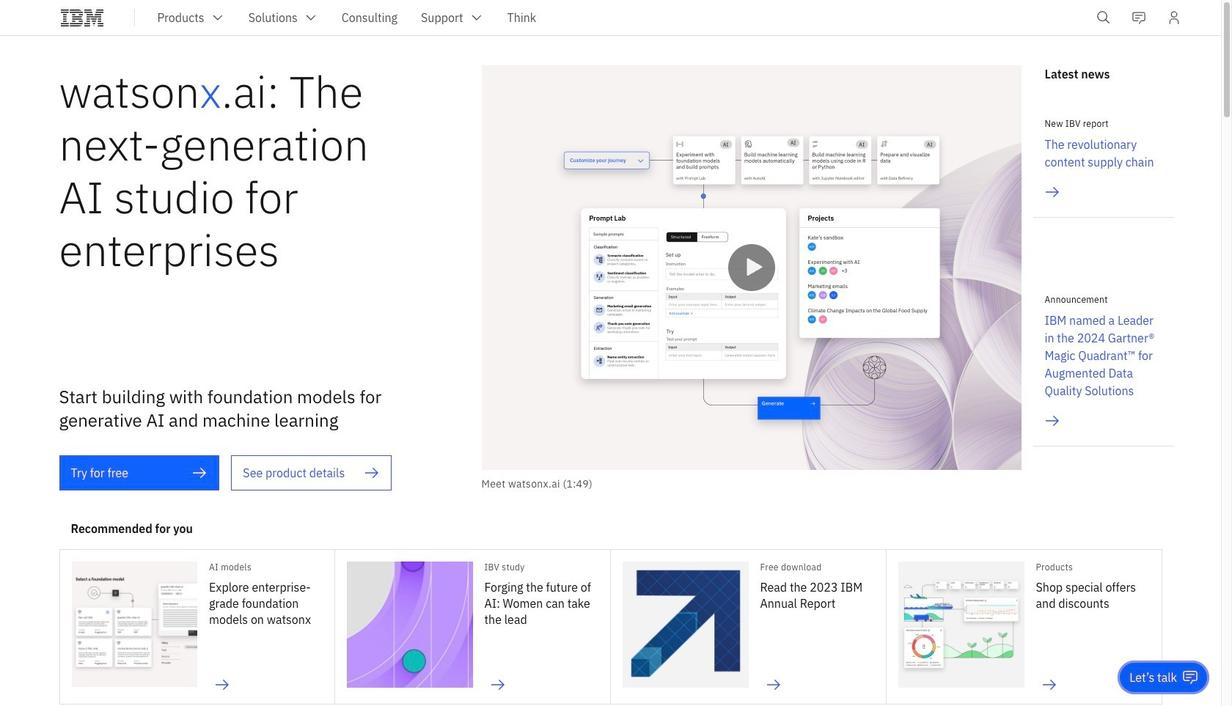 Task type: describe. For each thing, give the bounding box(es) containing it.
let's talk element
[[1130, 670, 1177, 686]]



